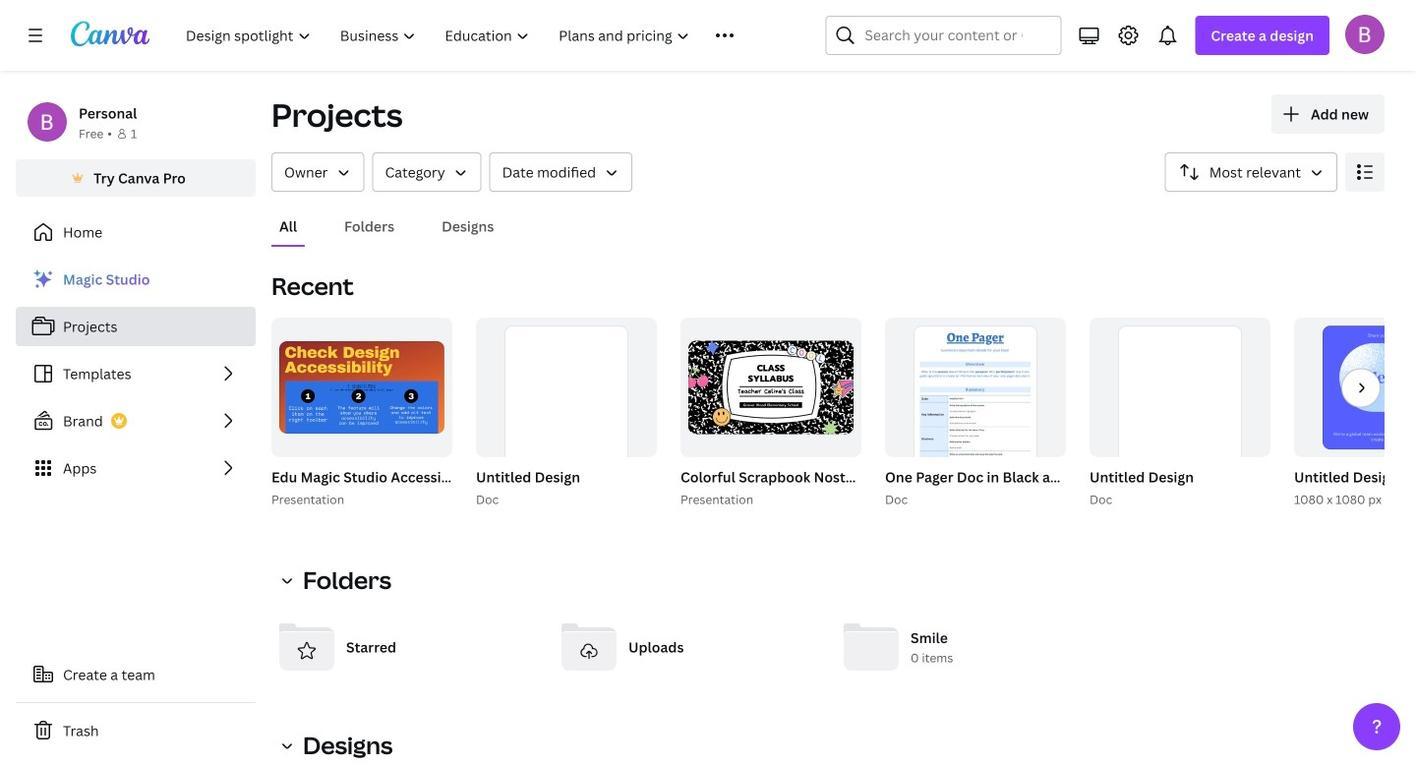 Task type: vqa. For each thing, say whether or not it's contained in the screenshot.
Label search field
no



Task type: describe. For each thing, give the bounding box(es) containing it.
Sort by button
[[1165, 152, 1338, 192]]

2 group from the left
[[271, 318, 452, 457]]

5 group from the left
[[677, 318, 1177, 510]]

Search search field
[[865, 17, 1022, 54]]

9 group from the left
[[1086, 318, 1271, 510]]

8 group from the left
[[885, 318, 1066, 501]]

bob builder image
[[1346, 15, 1385, 54]]

Owner button
[[271, 152, 364, 192]]



Task type: locate. For each thing, give the bounding box(es) containing it.
region
[[271, 761, 1385, 766]]

Category button
[[372, 152, 482, 192]]

6 group from the left
[[681, 318, 862, 457]]

12 group from the left
[[1294, 318, 1416, 457]]

1 group from the left
[[268, 318, 639, 510]]

Date modified button
[[490, 152, 633, 192]]

None search field
[[826, 16, 1062, 55]]

top level navigation element
[[173, 16, 778, 55], [173, 16, 778, 55]]

4 group from the left
[[476, 318, 657, 501]]

10 group from the left
[[1090, 318, 1271, 501]]

list
[[16, 260, 256, 488]]

7 group from the left
[[881, 318, 1389, 510]]

group
[[268, 318, 639, 510], [271, 318, 452, 457], [472, 318, 657, 510], [476, 318, 657, 501], [677, 318, 1177, 510], [681, 318, 862, 457], [881, 318, 1389, 510], [885, 318, 1066, 501], [1086, 318, 1271, 510], [1090, 318, 1271, 501], [1290, 318, 1416, 510], [1294, 318, 1416, 457]]

11 group from the left
[[1290, 318, 1416, 510]]

3 group from the left
[[472, 318, 657, 510]]



